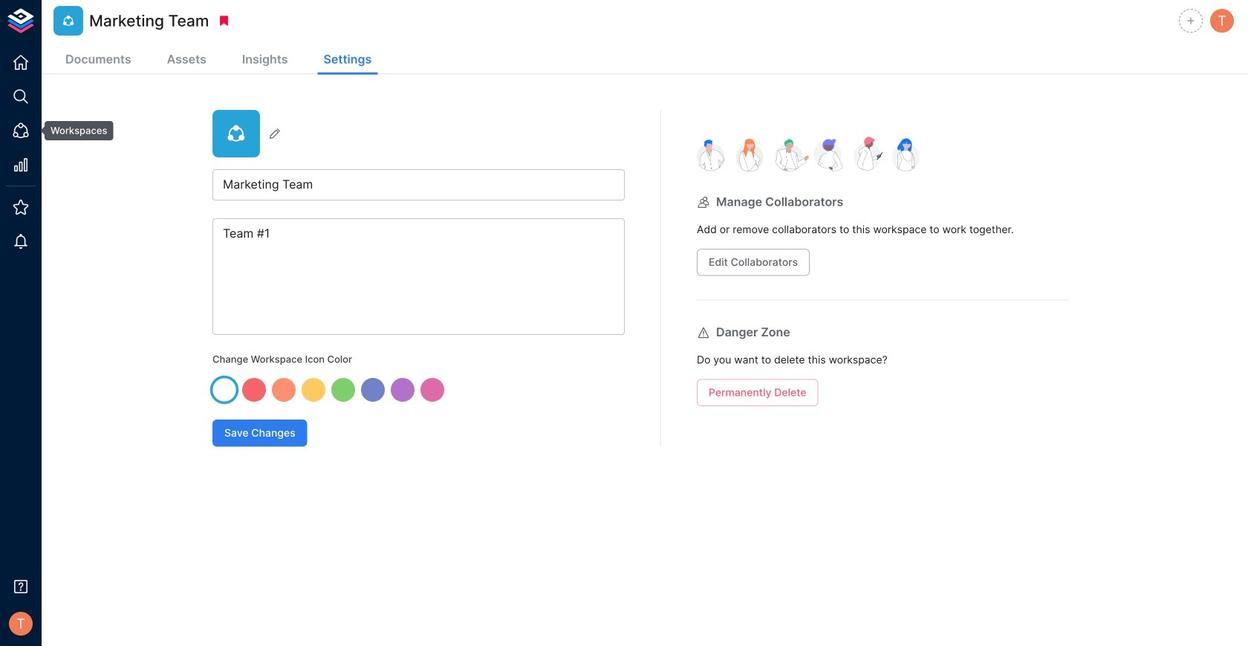 Task type: describe. For each thing, give the bounding box(es) containing it.
remove bookmark image
[[217, 14, 231, 27]]



Task type: vqa. For each thing, say whether or not it's contained in the screenshot.
print('hello at the top left
no



Task type: locate. For each thing, give the bounding box(es) containing it.
Workspace Name text field
[[212, 169, 625, 201]]

Workspace notes are visible to all members and guests. text field
[[212, 218, 625, 335]]

tooltip
[[34, 121, 113, 141]]



